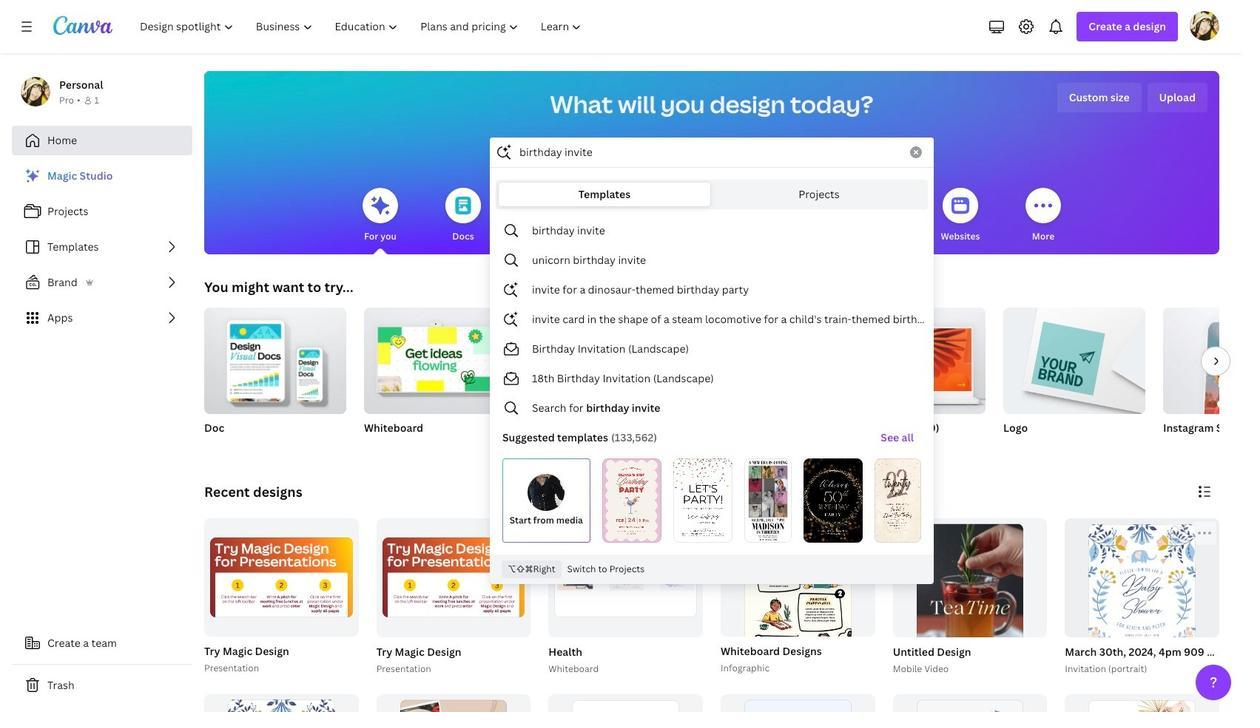 Task type: describe. For each thing, give the bounding box(es) containing it.
edit a copy of the white pink simple birthday party invitation instagram story template image
[[745, 459, 791, 543]]

uploaded media image
[[528, 474, 565, 511]]

top level navigation element
[[130, 12, 595, 41]]

edit a copy of the black gold glitter sparkles birthday virtual invitation video template image
[[803, 459, 863, 543]]



Task type: locate. For each thing, give the bounding box(es) containing it.
edit a copy of the pink modern fun birthday party invitation template image
[[602, 459, 661, 543]]

edit a copy of the peach textured birthday invitation instagram story template image
[[874, 459, 921, 543]]

Search search field
[[519, 138, 901, 166]]

None search field
[[490, 138, 934, 585]]

edit a copy of the colorful simple confetti birthday invitation card template image
[[673, 459, 733, 543]]

list box
[[491, 216, 933, 549]]

group
[[204, 302, 346, 454], [204, 302, 346, 414], [364, 302, 506, 454], [364, 302, 506, 414], [1003, 302, 1146, 454], [1003, 302, 1146, 414], [524, 308, 666, 454], [684, 308, 826, 454], [844, 308, 986, 454], [1163, 308, 1243, 454], [1163, 308, 1243, 414], [201, 519, 359, 677], [204, 519, 359, 637], [373, 519, 531, 677], [376, 519, 531, 638], [546, 519, 703, 677], [718, 519, 875, 713], [890, 519, 1047, 713], [1062, 519, 1243, 677], [1065, 519, 1220, 674], [204, 694, 359, 713], [376, 694, 531, 713], [549, 694, 703, 713], [721, 694, 875, 713], [893, 694, 1047, 713], [1065, 694, 1220, 713]]

list
[[12, 161, 192, 333]]

stephanie aranda image
[[1190, 11, 1220, 41]]



Task type: vqa. For each thing, say whether or not it's contained in the screenshot.
list box
yes



